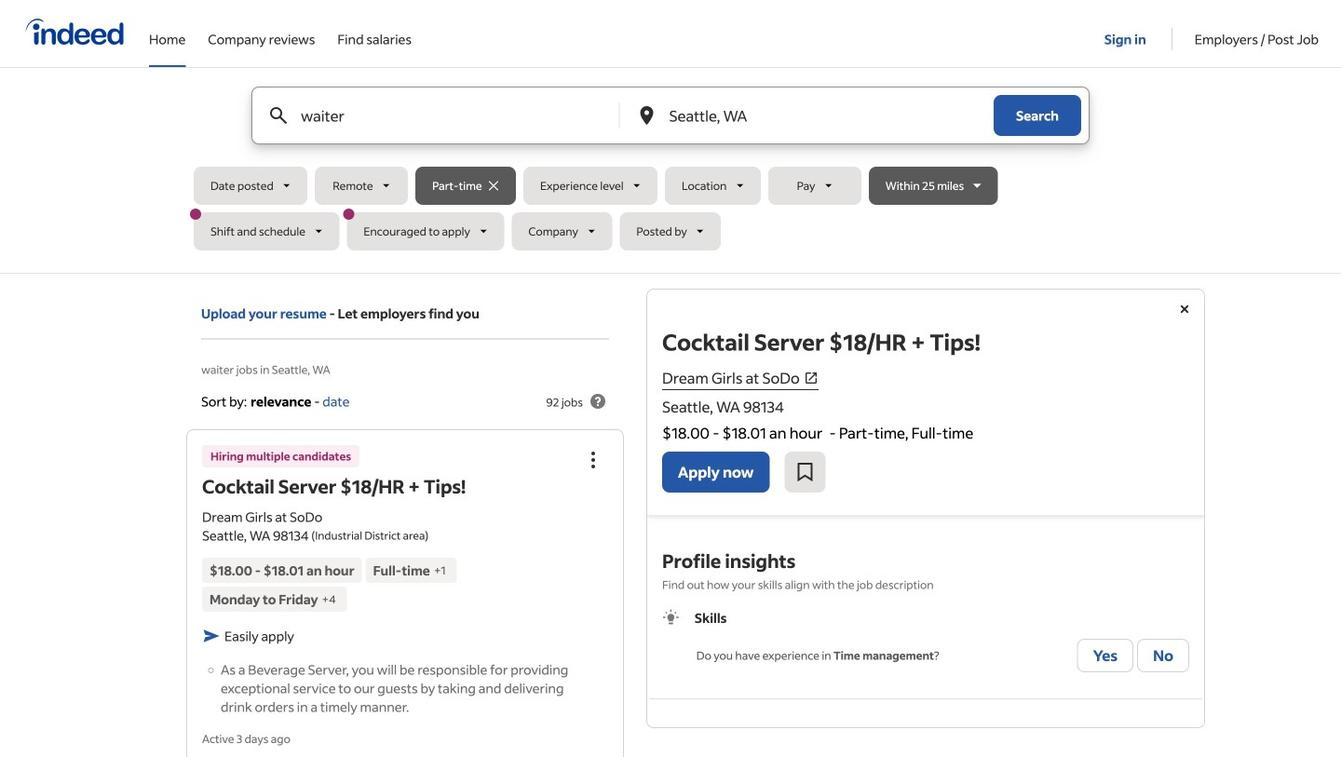 Task type: vqa. For each thing, say whether or not it's contained in the screenshot.
Dream Girls at SoDo (opens in a new tab) icon
yes



Task type: locate. For each thing, give the bounding box(es) containing it.
save this job image
[[794, 461, 816, 483]]

help icon image
[[587, 390, 609, 413]]

None search field
[[190, 87, 1147, 258]]

search: Job title, keywords, or company text field
[[297, 88, 588, 143]]

dream girls at sodo (opens in a new tab) image
[[804, 371, 818, 385]]

close job details image
[[1173, 298, 1196, 320]]



Task type: describe. For each thing, give the bounding box(es) containing it.
job actions for cocktail server $18/hr + tips! is collapsed image
[[582, 449, 604, 471]]

skills group
[[662, 608, 1189, 676]]

Edit location text field
[[665, 88, 956, 143]]



